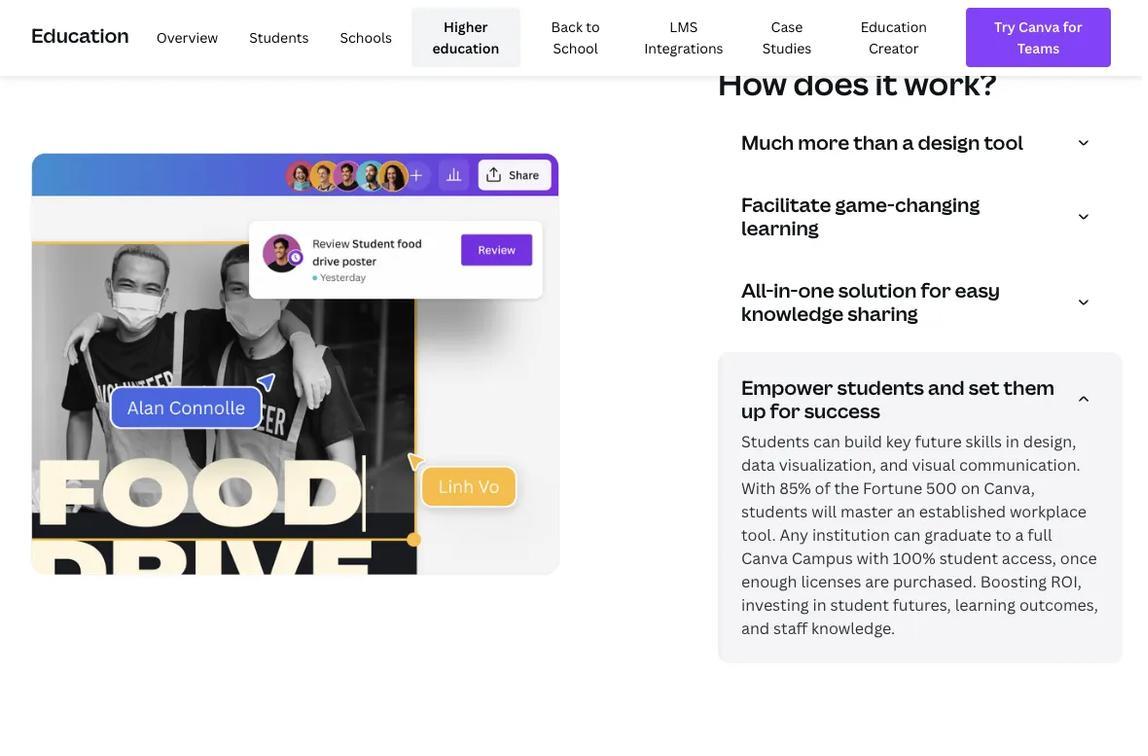 Task type: describe. For each thing, give the bounding box(es) containing it.
are
[[865, 571, 889, 592]]

knowledge.
[[811, 618, 895, 639]]

lms integrations link
[[631, 8, 737, 67]]

futures,
[[893, 595, 951, 615]]

learning inside facilitate game-changing learning
[[741, 214, 819, 241]]

schools link
[[328, 8, 404, 67]]

how does it work?
[[718, 62, 997, 105]]

lms integrations
[[644, 17, 723, 57]]

visualization,
[[779, 454, 876, 475]]

solution
[[838, 276, 917, 303]]

tool
[[984, 129, 1023, 155]]

does
[[793, 62, 869, 105]]

0 horizontal spatial in
[[813, 595, 826, 615]]

students inside students can build key future skills in design, data visualization, and visual communication. with 85% of the fortune 500 on canva, students will master an established workplace tool. any institution can graduate to a full canva campus with 100% student access, once enough licenses are purchased. boosting roi, investing in student futures, learning outcomes, and staff knowledge.
[[741, 501, 808, 522]]

much
[[741, 129, 794, 155]]

campus
[[792, 548, 853, 569]]

higher education link
[[411, 8, 520, 67]]

students for students
[[249, 28, 309, 46]]

graduate
[[925, 525, 992, 545]]

on
[[961, 478, 980, 499]]

in-
[[774, 276, 798, 303]]

students for students can build key future skills in design, data visualization, and visual communication. with 85% of the fortune 500 on canva, students will master an established workplace tool. any institution can graduate to a full canva campus with 100% student access, once enough licenses are purchased. boosting roi, investing in student futures, learning outcomes, and staff knowledge.
[[741, 431, 810, 452]]

future
[[915, 431, 962, 452]]

will
[[812, 501, 837, 522]]

facilitate game-changing learning
[[741, 191, 980, 241]]

with
[[857, 548, 889, 569]]

than
[[853, 129, 898, 155]]

of
[[815, 478, 830, 499]]

purchased.
[[893, 571, 977, 592]]

design,
[[1023, 431, 1076, 452]]

how
[[718, 62, 787, 105]]

canva,
[[984, 478, 1035, 499]]

boosting
[[980, 571, 1047, 592]]

tool.
[[741, 525, 776, 545]]

case studies link
[[744, 8, 830, 67]]

it
[[875, 62, 898, 105]]

outcomes,
[[1019, 595, 1098, 615]]

sharing
[[848, 300, 918, 327]]

100%
[[893, 548, 936, 569]]

empower students and set them up for success
[[741, 374, 1055, 424]]

fortune
[[863, 478, 922, 499]]

integrations
[[644, 39, 723, 57]]

back to school link
[[528, 8, 623, 67]]

visual
[[912, 454, 955, 475]]

institution
[[812, 525, 890, 545]]

facilitate game-changing learning button
[[741, 191, 1107, 247]]

students inside empower students and set them up for success
[[837, 374, 924, 400]]

higher education
[[432, 17, 499, 57]]

workplace
[[1010, 501, 1087, 522]]

facilitate
[[741, 191, 831, 218]]

much more than a design tool button
[[741, 129, 1107, 162]]

all-in-one solution for easy knowledge sharing
[[741, 276, 1000, 327]]

0 vertical spatial can
[[813, 431, 840, 452]]

easy
[[955, 276, 1000, 303]]

roi,
[[1051, 571, 1082, 592]]

overview
[[156, 28, 218, 46]]

school
[[553, 39, 598, 57]]

lms
[[670, 17, 698, 36]]

studies
[[762, 39, 812, 57]]

any
[[780, 525, 808, 545]]

once
[[1060, 548, 1097, 569]]

schools
[[340, 28, 392, 46]]

0 horizontal spatial student
[[830, 595, 889, 615]]

full
[[1028, 525, 1052, 545]]

knowledge
[[741, 300, 844, 327]]

case
[[771, 17, 803, 36]]

1 horizontal spatial can
[[894, 525, 921, 545]]

success
[[804, 397, 880, 424]]

and inside empower students and set them up for success
[[928, 374, 965, 400]]



Task type: vqa. For each thing, say whether or not it's contained in the screenshot.
–
no



Task type: locate. For each thing, give the bounding box(es) containing it.
set
[[969, 374, 1000, 400]]

1 vertical spatial in
[[813, 595, 826, 615]]

student
[[939, 548, 998, 569], [830, 595, 889, 615]]

up
[[741, 397, 766, 424]]

access,
[[1002, 548, 1056, 569]]

back
[[551, 17, 583, 36]]

master
[[841, 501, 893, 522]]

1 vertical spatial students
[[741, 501, 808, 522]]

students link
[[238, 8, 321, 67]]

1 horizontal spatial to
[[995, 525, 1011, 545]]

0 horizontal spatial students
[[741, 501, 808, 522]]

1 vertical spatial a
[[1015, 525, 1024, 545]]

students
[[249, 28, 309, 46], [741, 431, 810, 452]]

an
[[897, 501, 915, 522]]

creator
[[869, 39, 919, 57]]

education creator
[[861, 17, 927, 57]]

the
[[834, 478, 859, 499]]

much more than a design tool
[[741, 129, 1023, 155]]

1 horizontal spatial and
[[880, 454, 908, 475]]

skills
[[966, 431, 1002, 452]]

in down licenses
[[813, 595, 826, 615]]

0 horizontal spatial and
[[741, 618, 770, 639]]

can down an
[[894, 525, 921, 545]]

empower
[[741, 374, 833, 400]]

students up data at the right
[[741, 431, 810, 452]]

1 vertical spatial learning
[[955, 595, 1016, 615]]

students up build
[[837, 374, 924, 400]]

higher
[[444, 17, 488, 36]]

menu bar
[[137, 8, 950, 67]]

more
[[798, 129, 849, 155]]

for
[[921, 276, 951, 303], [770, 397, 800, 424]]

and down investing
[[741, 618, 770, 639]]

review process in canva image
[[31, 153, 559, 575]]

education inside education creator link
[[861, 17, 927, 36]]

85%
[[780, 478, 811, 499]]

canva
[[741, 548, 788, 569]]

investing
[[741, 595, 809, 615]]

for inside all-in-one solution for easy knowledge sharing
[[921, 276, 951, 303]]

students left schools
[[249, 28, 309, 46]]

1 vertical spatial to
[[995, 525, 1011, 545]]

build
[[844, 431, 882, 452]]

education
[[432, 39, 499, 57]]

student down graduate
[[939, 548, 998, 569]]

education for education
[[31, 22, 129, 48]]

education
[[861, 17, 927, 36], [31, 22, 129, 48]]

empower students and set them up for success button
[[741, 374, 1107, 430]]

communication.
[[959, 454, 1080, 475]]

them
[[1003, 374, 1055, 400]]

to inside students can build key future skills in design, data visualization, and visual communication. with 85% of the fortune 500 on canva, students will master an established workplace tool. any institution can graduate to a full canva campus with 100% student access, once enough licenses are purchased. boosting roi, investing in student futures, learning outcomes, and staff knowledge.
[[995, 525, 1011, 545]]

0 vertical spatial students
[[837, 374, 924, 400]]

student up knowledge.
[[830, 595, 889, 615]]

overview link
[[145, 8, 230, 67]]

1 horizontal spatial students
[[837, 374, 924, 400]]

to right the 'back'
[[586, 17, 600, 36]]

learning up in-
[[741, 214, 819, 241]]

education creator link
[[837, 8, 950, 67]]

to
[[586, 17, 600, 36], [995, 525, 1011, 545]]

students can build key future skills in design, data visualization, and visual communication. with 85% of the fortune 500 on canva, students will master an established workplace tool. any institution can graduate to a full canva campus with 100% student access, once enough licenses are purchased. boosting roi, investing in student futures, learning outcomes, and staff knowledge.
[[741, 431, 1098, 639]]

game-
[[835, 191, 895, 218]]

data
[[741, 454, 775, 475]]

case studies
[[762, 17, 812, 57]]

1 horizontal spatial a
[[1015, 525, 1024, 545]]

menu bar containing higher education
[[137, 8, 950, 67]]

0 vertical spatial students
[[249, 28, 309, 46]]

back to school
[[551, 17, 600, 57]]

0 horizontal spatial education
[[31, 22, 129, 48]]

0 horizontal spatial to
[[586, 17, 600, 36]]

0 vertical spatial student
[[939, 548, 998, 569]]

0 horizontal spatial learning
[[741, 214, 819, 241]]

0 vertical spatial to
[[586, 17, 600, 36]]

1 horizontal spatial students
[[741, 431, 810, 452]]

for left easy
[[921, 276, 951, 303]]

design
[[918, 129, 980, 155]]

learning down boosting
[[955, 595, 1016, 615]]

1 vertical spatial students
[[741, 431, 810, 452]]

students inside education element
[[249, 28, 309, 46]]

one
[[798, 276, 834, 303]]

education for education creator
[[861, 17, 927, 36]]

1 vertical spatial student
[[830, 595, 889, 615]]

staff
[[773, 618, 808, 639]]

students up tool.
[[741, 501, 808, 522]]

enough
[[741, 571, 797, 592]]

and left set
[[928, 374, 965, 400]]

0 vertical spatial in
[[1006, 431, 1019, 452]]

established
[[919, 501, 1006, 522]]

licenses
[[801, 571, 861, 592]]

education element
[[31, 0, 1111, 75]]

in
[[1006, 431, 1019, 452], [813, 595, 826, 615]]

1 horizontal spatial in
[[1006, 431, 1019, 452]]

key
[[886, 431, 911, 452]]

0 horizontal spatial a
[[902, 129, 914, 155]]

to up access,
[[995, 525, 1011, 545]]

for inside empower students and set them up for success
[[770, 397, 800, 424]]

to inside back to school
[[586, 17, 600, 36]]

learning inside students can build key future skills in design, data visualization, and visual communication. with 85% of the fortune 500 on canva, students will master an established workplace tool. any institution can graduate to a full canva campus with 100% student access, once enough licenses are purchased. boosting roi, investing in student futures, learning outcomes, and staff knowledge.
[[955, 595, 1016, 615]]

1 vertical spatial can
[[894, 525, 921, 545]]

can up visualization,
[[813, 431, 840, 452]]

students inside students can build key future skills in design, data visualization, and visual communication. with 85% of the fortune 500 on canva, students will master an established workplace tool. any institution can graduate to a full canva campus with 100% student access, once enough licenses are purchased. boosting roi, investing in student futures, learning outcomes, and staff knowledge.
[[741, 431, 810, 452]]

500
[[926, 478, 957, 499]]

all-
[[741, 276, 774, 303]]

a left full
[[1015, 525, 1024, 545]]

work?
[[904, 62, 997, 105]]

1 vertical spatial and
[[880, 454, 908, 475]]

2 vertical spatial and
[[741, 618, 770, 639]]

a inside students can build key future skills in design, data visualization, and visual communication. with 85% of the fortune 500 on canva, students will master an established workplace tool. any institution can graduate to a full canva campus with 100% student access, once enough licenses are purchased. boosting roi, investing in student futures, learning outcomes, and staff knowledge.
[[1015, 525, 1024, 545]]

0 vertical spatial for
[[921, 276, 951, 303]]

1 horizontal spatial learning
[[955, 595, 1016, 615]]

and
[[928, 374, 965, 400], [880, 454, 908, 475], [741, 618, 770, 639]]

0 horizontal spatial students
[[249, 28, 309, 46]]

a inside dropdown button
[[902, 129, 914, 155]]

1 vertical spatial for
[[770, 397, 800, 424]]

changing
[[895, 191, 980, 218]]

1 horizontal spatial student
[[939, 548, 998, 569]]

a right than
[[902, 129, 914, 155]]

menu bar inside education element
[[137, 8, 950, 67]]

0 vertical spatial learning
[[741, 214, 819, 241]]

2 horizontal spatial and
[[928, 374, 965, 400]]

0 horizontal spatial can
[[813, 431, 840, 452]]

for right 'up'
[[770, 397, 800, 424]]

0 vertical spatial and
[[928, 374, 965, 400]]

a
[[902, 129, 914, 155], [1015, 525, 1024, 545]]

students
[[837, 374, 924, 400], [741, 501, 808, 522]]

in up communication.
[[1006, 431, 1019, 452]]

1 horizontal spatial for
[[921, 276, 951, 303]]

all-in-one solution for easy knowledge sharing button
[[741, 276, 1107, 333]]

0 horizontal spatial for
[[770, 397, 800, 424]]

0 vertical spatial a
[[902, 129, 914, 155]]

and up fortune
[[880, 454, 908, 475]]

1 horizontal spatial education
[[861, 17, 927, 36]]

with
[[741, 478, 776, 499]]



